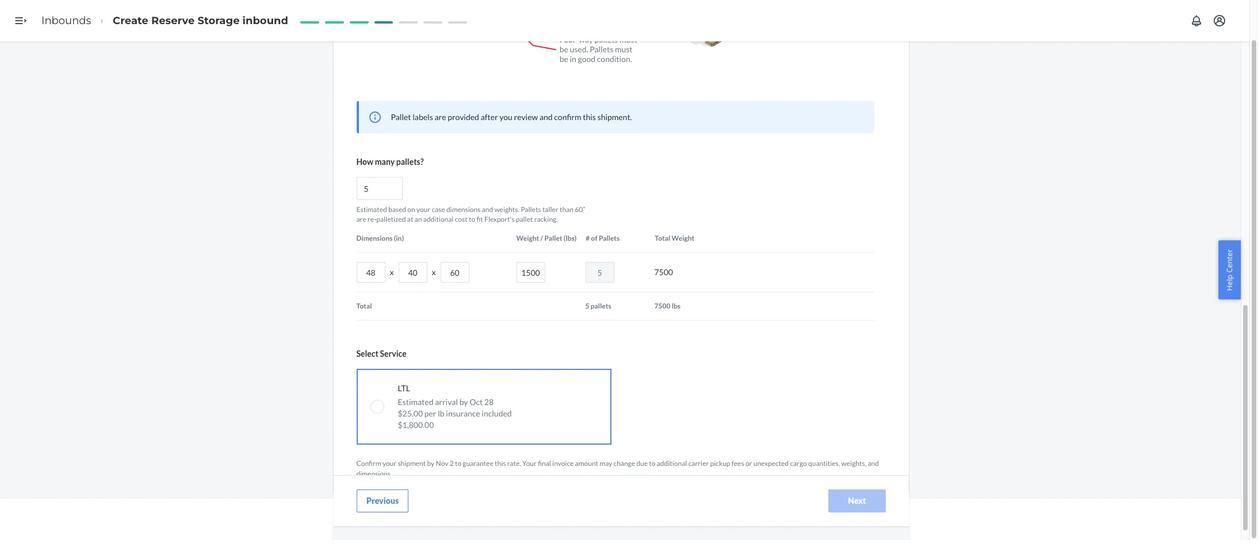 Task type: vqa. For each thing, say whether or not it's contained in the screenshot.
Total Total
yes



Task type: describe. For each thing, give the bounding box(es) containing it.
2
[[450, 460, 454, 469]]

quantities,
[[808, 460, 840, 469]]

shipment
[[398, 460, 426, 469]]

5 pallets
[[585, 302, 611, 311]]

0 horizontal spatial to
[[455, 460, 461, 469]]

way
[[579, 35, 593, 44]]

based
[[388, 205, 406, 214]]

unexpected
[[753, 460, 789, 469]]

1 x from the left
[[390, 268, 394, 278]]

additional inside estimated based on your case dimensions and weights. pallets taller than 60" are re-palletized at an additional cost to fit flexport's pallet racking.
[[423, 215, 454, 224]]

1 be from the top
[[560, 44, 568, 54]]

$1,800.00
[[398, 421, 434, 431]]

nov
[[436, 460, 448, 469]]

$25.00
[[398, 409, 423, 419]]

weight / pallet (lbs)
[[516, 234, 577, 243]]

create reserve storage inbound
[[113, 14, 288, 27]]

by for oct
[[459, 398, 468, 408]]

arrival
[[435, 398, 458, 408]]

estimated based on your case dimensions and weights. pallets taller than 60" are re-palletized at an additional cost to fit flexport's pallet racking.
[[356, 205, 585, 224]]

may
[[600, 460, 612, 469]]

inbounds link
[[41, 14, 91, 27]]

next button
[[828, 490, 886, 513]]

your
[[522, 460, 537, 469]]

used.
[[570, 44, 588, 54]]

in
[[570, 54, 576, 64]]

by for nov
[[427, 460, 434, 469]]

lbs
[[672, 302, 681, 311]]

pallets inside four-way pallets must be used. pallets must be in good condition.
[[595, 35, 618, 44]]

how many pallets?
[[356, 157, 424, 167]]

how
[[356, 157, 373, 167]]

reserve
[[151, 14, 195, 27]]

to inside estimated based on your case dimensions and weights. pallets taller than 60" are re-palletized at an additional cost to fit flexport's pallet racking.
[[469, 215, 475, 224]]

cargo
[[790, 460, 807, 469]]

next
[[848, 496, 866, 506]]

breadcrumbs navigation
[[32, 4, 297, 38]]

pickup
[[710, 460, 730, 469]]

open navigation image
[[14, 14, 28, 28]]

inbound
[[243, 14, 288, 27]]

confirm
[[554, 112, 581, 122]]

2 x from the left
[[432, 268, 436, 278]]

review
[[514, 112, 538, 122]]

/
[[540, 234, 543, 243]]

provided
[[448, 112, 479, 122]]

estimated inside estimated based on your case dimensions and weights. pallets taller than 60" are re-palletized at an additional cost to fit flexport's pallet racking.
[[356, 205, 387, 214]]

dimensions
[[356, 234, 393, 243]]

60"
[[575, 205, 585, 214]]

1 horizontal spatial this
[[583, 112, 596, 122]]

1 horizontal spatial pallet
[[544, 234, 562, 243]]

confirm
[[356, 460, 381, 469]]

1 vertical spatial pallets
[[591, 302, 611, 311]]

weights,
[[841, 460, 866, 469]]

rate.
[[507, 460, 521, 469]]

case
[[432, 205, 445, 214]]

many
[[375, 157, 395, 167]]

and inside confirm your shipment by nov 2 to guarantee this rate. your final invoice amount may change due to additional carrier pickup fees or unexpected cargo quantities, weights, and dimensions.
[[868, 460, 879, 469]]

2 horizontal spatial to
[[649, 460, 655, 469]]

your inside confirm your shipment by nov 2 to guarantee this rate. your final invoice amount may change due to additional carrier pickup fees or unexpected cargo quantities, weights, and dimensions.
[[382, 460, 396, 469]]

#
[[586, 234, 590, 243]]

pallet labels are provided after you review and confirm this shipment.
[[391, 112, 632, 122]]

additional inside confirm your shipment by nov 2 to guarantee this rate. your final invoice amount may change due to additional carrier pickup fees or unexpected cargo quantities, weights, and dimensions.
[[657, 460, 687, 469]]

create
[[113, 14, 148, 27]]

four-
[[560, 35, 579, 44]]

select
[[356, 349, 378, 359]]

cost
[[455, 215, 468, 224]]

inbounds
[[41, 14, 91, 27]]

weights.
[[494, 205, 519, 214]]

are inside estimated based on your case dimensions and weights. pallets taller than 60" are re-palletized at an additional cost to fit flexport's pallet racking.
[[356, 215, 366, 224]]

total weight
[[655, 234, 694, 243]]

at
[[407, 215, 413, 224]]

2 vertical spatial pallets
[[599, 234, 620, 243]]

pallets?
[[396, 157, 424, 167]]

(in)
[[394, 234, 404, 243]]

amount
[[575, 460, 598, 469]]

fees
[[732, 460, 744, 469]]

0 horizontal spatial pallet
[[391, 112, 411, 122]]

invoice
[[552, 460, 574, 469]]

palletized
[[376, 215, 406, 224]]

7500 lbs
[[654, 302, 681, 311]]

this inside confirm your shipment by nov 2 to guarantee this rate. your final invoice amount may change due to additional carrier pickup fees or unexpected cargo quantities, weights, and dimensions.
[[495, 460, 506, 469]]

2 be from the top
[[560, 54, 568, 64]]

condition.
[[597, 54, 632, 64]]

ltl
[[398, 384, 410, 394]]

insurance
[[446, 409, 480, 419]]

dimensions (in)
[[356, 234, 404, 243]]

shipment.
[[597, 112, 632, 122]]

guarantee
[[463, 460, 493, 469]]



Task type: locate. For each thing, give the bounding box(es) containing it.
your up dimensions. on the bottom left of the page
[[382, 460, 396, 469]]

2 weight from the left
[[672, 234, 694, 243]]

are right labels
[[435, 112, 446, 122]]

help center
[[1224, 249, 1235, 291]]

by
[[459, 398, 468, 408], [427, 460, 434, 469]]

select service
[[356, 349, 407, 359]]

taller
[[542, 205, 558, 214]]

estimated up re-
[[356, 205, 387, 214]]

your
[[416, 205, 430, 214], [382, 460, 396, 469]]

None number field
[[356, 177, 402, 200]]

0 horizontal spatial total
[[356, 302, 372, 311]]

lb
[[438, 409, 444, 419]]

previous
[[366, 496, 398, 506]]

1 vertical spatial and
[[482, 205, 493, 214]]

pallets up pallet
[[521, 205, 541, 214]]

total for total weight
[[655, 234, 670, 243]]

you
[[500, 112, 513, 122]]

and right review
[[540, 112, 553, 122]]

1 vertical spatial total
[[356, 302, 372, 311]]

must
[[620, 35, 637, 44], [615, 44, 633, 54]]

pallet right /
[[544, 234, 562, 243]]

1 vertical spatial this
[[495, 460, 506, 469]]

weight
[[516, 234, 539, 243], [672, 234, 694, 243]]

0 vertical spatial total
[[655, 234, 670, 243]]

an
[[415, 215, 422, 224]]

1 horizontal spatial weight
[[672, 234, 694, 243]]

open account menu image
[[1213, 14, 1226, 28]]

service
[[380, 349, 407, 359]]

None text field
[[440, 263, 469, 283], [585, 263, 614, 283], [440, 263, 469, 283], [585, 263, 614, 283]]

flexport's
[[484, 215, 515, 224]]

additional left carrier
[[657, 460, 687, 469]]

1 horizontal spatial by
[[459, 398, 468, 408]]

1 horizontal spatial x
[[432, 268, 436, 278]]

pallets
[[595, 35, 618, 44], [591, 302, 611, 311]]

x
[[390, 268, 394, 278], [432, 268, 436, 278]]

pallets inside four-way pallets must be used. pallets must be in good condition.
[[590, 44, 613, 54]]

0 vertical spatial by
[[459, 398, 468, 408]]

0 horizontal spatial by
[[427, 460, 434, 469]]

pallets inside estimated based on your case dimensions and weights. pallets taller than 60" are re-palletized at an additional cost to fit flexport's pallet racking.
[[521, 205, 541, 214]]

due
[[636, 460, 648, 469]]

by inside the ltl estimated arrival by oct 28 $25.00 per lb insurance included $1,800.00
[[459, 398, 468, 408]]

included
[[482, 409, 512, 419]]

1 vertical spatial your
[[382, 460, 396, 469]]

7500 for 7500
[[654, 268, 673, 278]]

2 7500 from the top
[[654, 302, 670, 311]]

0 vertical spatial pallet
[[391, 112, 411, 122]]

change
[[614, 460, 635, 469]]

1 vertical spatial 7500
[[654, 302, 670, 311]]

are left re-
[[356, 215, 366, 224]]

labels
[[413, 112, 433, 122]]

and right weights,
[[868, 460, 879, 469]]

pallets right of
[[599, 234, 620, 243]]

pallets right way
[[595, 35, 618, 44]]

2 vertical spatial and
[[868, 460, 879, 469]]

fit
[[477, 215, 483, 224]]

0 vertical spatial 7500
[[654, 268, 673, 278]]

additional
[[423, 215, 454, 224], [657, 460, 687, 469]]

0 vertical spatial this
[[583, 112, 596, 122]]

dimensions
[[446, 205, 481, 214]]

0 vertical spatial pallets
[[595, 35, 618, 44]]

1 vertical spatial are
[[356, 215, 366, 224]]

ltl estimated arrival by oct 28 $25.00 per lb insurance included $1,800.00
[[398, 384, 512, 431]]

28
[[484, 398, 494, 408]]

0 horizontal spatial additional
[[423, 215, 454, 224]]

pallets
[[590, 44, 613, 54], [521, 205, 541, 214], [599, 234, 620, 243]]

1 vertical spatial by
[[427, 460, 434, 469]]

7500
[[654, 268, 673, 278], [654, 302, 670, 311]]

1 horizontal spatial additional
[[657, 460, 687, 469]]

of
[[591, 234, 597, 243]]

dimensions.
[[356, 470, 392, 478]]

re-
[[368, 215, 376, 224]]

5
[[585, 302, 589, 311]]

1 weight from the left
[[516, 234, 539, 243]]

by left nov at the left bottom
[[427, 460, 434, 469]]

are
[[435, 112, 446, 122], [356, 215, 366, 224]]

storage
[[198, 14, 240, 27]]

0 vertical spatial estimated
[[356, 205, 387, 214]]

by up insurance
[[459, 398, 468, 408]]

1 horizontal spatial total
[[655, 234, 670, 243]]

total for total
[[356, 302, 372, 311]]

this
[[583, 112, 596, 122], [495, 460, 506, 469]]

0 vertical spatial are
[[435, 112, 446, 122]]

by inside confirm your shipment by nov 2 to guarantee this rate. your final invoice amount may change due to additional carrier pickup fees or unexpected cargo quantities, weights, and dimensions.
[[427, 460, 434, 469]]

your up an
[[416, 205, 430, 214]]

confirm your shipment by nov 2 to guarantee this rate. your final invoice amount may change due to additional carrier pickup fees or unexpected cargo quantities, weights, and dimensions.
[[356, 460, 879, 478]]

0 horizontal spatial and
[[482, 205, 493, 214]]

None text field
[[356, 263, 385, 283], [398, 263, 427, 283], [516, 263, 545, 283], [356, 263, 385, 283], [398, 263, 427, 283], [516, 263, 545, 283]]

7500 left lbs
[[654, 302, 670, 311]]

previous button
[[356, 490, 408, 513]]

pallet
[[516, 215, 533, 224]]

must right "good"
[[615, 44, 633, 54]]

to right due
[[649, 460, 655, 469]]

1 horizontal spatial are
[[435, 112, 446, 122]]

final
[[538, 460, 551, 469]]

pallets right used.
[[590, 44, 613, 54]]

estimated
[[356, 205, 387, 214], [398, 398, 433, 408]]

0 horizontal spatial weight
[[516, 234, 539, 243]]

0 horizontal spatial are
[[356, 215, 366, 224]]

estimated inside the ltl estimated arrival by oct 28 $25.00 per lb insurance included $1,800.00
[[398, 398, 433, 408]]

0 vertical spatial your
[[416, 205, 430, 214]]

0 vertical spatial and
[[540, 112, 553, 122]]

or
[[745, 460, 752, 469]]

this right confirm
[[583, 112, 596, 122]]

2 horizontal spatial and
[[868, 460, 879, 469]]

1 vertical spatial pallets
[[521, 205, 541, 214]]

1 horizontal spatial your
[[416, 205, 430, 214]]

1 vertical spatial pallet
[[544, 234, 562, 243]]

1 7500 from the top
[[654, 268, 673, 278]]

(lbs)
[[564, 234, 577, 243]]

good
[[578, 54, 595, 64]]

and
[[540, 112, 553, 122], [482, 205, 493, 214], [868, 460, 879, 469]]

1 vertical spatial estimated
[[398, 398, 433, 408]]

open notifications image
[[1190, 14, 1203, 28]]

1 horizontal spatial and
[[540, 112, 553, 122]]

your inside estimated based on your case dimensions and weights. pallets taller than 60" are re-palletized at an additional cost to fit flexport's pallet racking.
[[416, 205, 430, 214]]

pallets right 5 at the left
[[591, 302, 611, 311]]

than
[[560, 205, 574, 214]]

this left rate.
[[495, 460, 506, 469]]

carrier
[[688, 460, 709, 469]]

oct
[[470, 398, 483, 408]]

0 horizontal spatial estimated
[[356, 205, 387, 214]]

pallet left labels
[[391, 112, 411, 122]]

1 horizontal spatial estimated
[[398, 398, 433, 408]]

to left fit
[[469, 215, 475, 224]]

racking.
[[534, 215, 558, 224]]

7500 for 7500 lbs
[[654, 302, 670, 311]]

0 horizontal spatial this
[[495, 460, 506, 469]]

and inside estimated based on your case dimensions and weights. pallets taller than 60" are re-palletized at an additional cost to fit flexport's pallet racking.
[[482, 205, 493, 214]]

after
[[481, 112, 498, 122]]

total
[[655, 234, 670, 243], [356, 302, 372, 311]]

estimated up $25.00 at the bottom left
[[398, 398, 433, 408]]

1 vertical spatial additional
[[657, 460, 687, 469]]

7500 up 7500 lbs
[[654, 268, 673, 278]]

0 vertical spatial additional
[[423, 215, 454, 224]]

on
[[407, 205, 415, 214]]

help
[[1224, 275, 1235, 291]]

and up fit
[[482, 205, 493, 214]]

to right 2
[[455, 460, 461, 469]]

help center button
[[1219, 241, 1241, 300]]

additional down case
[[423, 215, 454, 224]]

must up "condition."
[[620, 35, 637, 44]]

# of pallets
[[586, 234, 620, 243]]

0 horizontal spatial x
[[390, 268, 394, 278]]

1 horizontal spatial to
[[469, 215, 475, 224]]

0 horizontal spatial your
[[382, 460, 396, 469]]

four-way pallets must be used. pallets must be in good condition.
[[560, 35, 637, 64]]

per
[[424, 409, 436, 419]]

0 vertical spatial pallets
[[590, 44, 613, 54]]

be
[[560, 44, 568, 54], [560, 54, 568, 64]]



